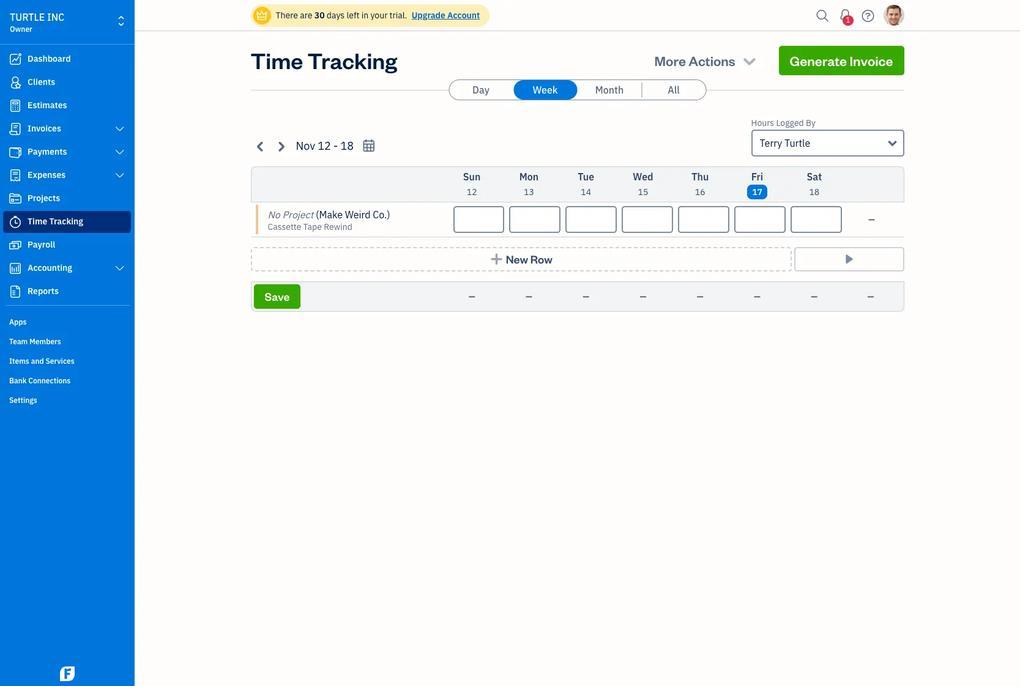Task type: vqa. For each thing, say whether or not it's contained in the screenshot.


Task type: locate. For each thing, give the bounding box(es) containing it.
go to help image
[[859, 6, 878, 25]]

-
[[334, 139, 338, 153]]

terry turtle
[[760, 137, 811, 149]]

there
[[276, 10, 298, 21]]

bank connections
[[9, 377, 71, 386]]

Duration text field
[[453, 206, 505, 233], [510, 206, 561, 233], [791, 206, 842, 233]]

dashboard image
[[8, 53, 23, 66]]

18 right -
[[341, 139, 354, 153]]

payroll link
[[3, 234, 131, 257]]

services
[[46, 357, 75, 366]]

0 vertical spatial 18
[[341, 139, 354, 153]]

apps link
[[3, 313, 131, 331]]

0 horizontal spatial 12
[[318, 139, 331, 153]]

3 chevron large down image from the top
[[114, 264, 126, 274]]

duration text field down 15 at the right top
[[622, 206, 673, 233]]

turtle
[[10, 11, 45, 23]]

1 horizontal spatial tracking
[[308, 46, 397, 75]]

18 down sat
[[810, 187, 820, 198]]

duration text field down "sun 12"
[[453, 206, 505, 233]]

chevron large down image down chevron large down icon
[[114, 171, 126, 181]]

turtle
[[785, 137, 811, 149]]

0 vertical spatial tracking
[[308, 46, 397, 75]]

0 horizontal spatial 18
[[341, 139, 354, 153]]

fri
[[752, 171, 764, 183]]

3 duration text field from the left
[[678, 206, 730, 233]]

chevron large down image for invoices
[[114, 124, 126, 134]]

more actions
[[655, 52, 736, 69]]

timer image
[[8, 216, 23, 228]]

chart image
[[8, 263, 23, 275]]

co.
[[373, 209, 387, 221]]

1 horizontal spatial 18
[[810, 187, 820, 198]]

turtle inc owner
[[10, 11, 64, 34]]

time right the timer image
[[28, 216, 47, 227]]

14
[[581, 187, 591, 198]]

hours
[[752, 118, 775, 129]]

cassette
[[268, 222, 301, 233]]

generate
[[790, 52, 847, 69]]

more
[[655, 52, 686, 69]]

2 duration text field from the left
[[510, 206, 561, 233]]

time down there at the left of page
[[251, 46, 303, 75]]

time tracking
[[251, 46, 397, 75], [28, 216, 83, 227]]

make
[[319, 209, 343, 221]]

search image
[[813, 6, 833, 25]]

money image
[[8, 239, 23, 252]]

1 vertical spatial tracking
[[49, 216, 83, 227]]

projects
[[28, 193, 60, 204]]

by
[[806, 118, 816, 129]]

tracking down left
[[308, 46, 397, 75]]

logged
[[777, 118, 804, 129]]

chevron large down image for accounting
[[114, 264, 126, 274]]

upgrade account link
[[409, 10, 480, 21]]

and
[[31, 357, 44, 366]]

more actions button
[[644, 46, 769, 75]]

bank
[[9, 377, 27, 386]]

invoices
[[28, 123, 61, 134]]

1 vertical spatial chevron large down image
[[114, 171, 126, 181]]

0 vertical spatial 12
[[318, 139, 331, 153]]

Duration text field
[[566, 206, 617, 233], [622, 206, 673, 233], [678, 206, 730, 233], [735, 206, 786, 233]]

1 horizontal spatial duration text field
[[510, 206, 561, 233]]

duration text field down sat 18
[[791, 206, 842, 233]]

payments
[[28, 146, 67, 157]]

1 horizontal spatial time
[[251, 46, 303, 75]]

17
[[753, 187, 763, 198]]

plus image
[[490, 253, 504, 266]]

sat 18
[[807, 171, 822, 198]]

are
[[300, 10, 313, 21]]

members
[[29, 337, 61, 347]]

0 vertical spatial chevron large down image
[[114, 124, 126, 134]]

owner
[[10, 24, 32, 34]]

time inside "link"
[[28, 216, 47, 227]]

your
[[371, 10, 388, 21]]

12 down sun
[[467, 187, 477, 198]]

)
[[387, 209, 390, 221]]

1 horizontal spatial time tracking
[[251, 46, 397, 75]]

chevron large down image down payroll link
[[114, 264, 126, 274]]

—
[[869, 214, 875, 225], [469, 291, 475, 302], [526, 291, 533, 302], [583, 291, 590, 302], [640, 291, 647, 302], [697, 291, 704, 302], [754, 291, 761, 302], [811, 291, 818, 302], [868, 291, 875, 302]]

items and services
[[9, 357, 75, 366]]

duration text field down the 16
[[678, 206, 730, 233]]

1 vertical spatial time
[[28, 216, 47, 227]]

mon
[[520, 171, 539, 183]]

duration text field down 13
[[510, 206, 561, 233]]

1 vertical spatial 12
[[467, 187, 477, 198]]

duration text field down 17
[[735, 206, 786, 233]]

chevron large down image up chevron large down icon
[[114, 124, 126, 134]]

1 vertical spatial time tracking
[[28, 216, 83, 227]]

projects link
[[3, 188, 131, 210]]

chevron large down image for expenses
[[114, 171, 126, 181]]

payment image
[[8, 146, 23, 159]]

1 vertical spatial 18
[[810, 187, 820, 198]]

(
[[316, 209, 319, 221]]

0 horizontal spatial time tracking
[[28, 216, 83, 227]]

duration text field down 14
[[566, 206, 617, 233]]

days
[[327, 10, 345, 21]]

estimates link
[[3, 95, 131, 117]]

time
[[251, 46, 303, 75], [28, 216, 47, 227]]

all
[[668, 84, 680, 96]]

2 chevron large down image from the top
[[114, 171, 126, 181]]

thu
[[692, 171, 709, 183]]

1 chevron large down image from the top
[[114, 124, 126, 134]]

tue
[[578, 171, 595, 183]]

apps
[[9, 318, 27, 327]]

30
[[315, 10, 325, 21]]

report image
[[8, 286, 23, 298]]

client image
[[8, 77, 23, 89]]

reports link
[[3, 281, 131, 303]]

accounting link
[[3, 258, 131, 280]]

new row
[[506, 252, 553, 266]]

3 duration text field from the left
[[791, 206, 842, 233]]

18
[[341, 139, 354, 153], [810, 187, 820, 198]]

0 horizontal spatial duration text field
[[453, 206, 505, 233]]

12
[[318, 139, 331, 153], [467, 187, 477, 198]]

rewind
[[324, 222, 353, 233]]

chevron large down image
[[114, 124, 126, 134], [114, 171, 126, 181], [114, 264, 126, 274]]

day link
[[449, 80, 513, 100]]

expenses
[[28, 170, 66, 181]]

2 vertical spatial chevron large down image
[[114, 264, 126, 274]]

freshbooks image
[[58, 667, 77, 682]]

tracking inside "link"
[[49, 216, 83, 227]]

settings
[[9, 396, 37, 405]]

next week image
[[274, 139, 288, 153]]

0 vertical spatial time
[[251, 46, 303, 75]]

save
[[265, 290, 290, 304]]

left
[[347, 10, 360, 21]]

12 inside "sun 12"
[[467, 187, 477, 198]]

0 horizontal spatial time
[[28, 216, 47, 227]]

previous week image
[[254, 139, 268, 153]]

time tracking down projects "link" on the left of the page
[[28, 216, 83, 227]]

12 left -
[[318, 139, 331, 153]]

weird
[[345, 209, 371, 221]]

1 horizontal spatial 12
[[467, 187, 477, 198]]

tracking
[[308, 46, 397, 75], [49, 216, 83, 227]]

tracking down projects "link" on the left of the page
[[49, 216, 83, 227]]

no project ( make weird co. ) cassette tape rewind
[[268, 209, 390, 233]]

12 for sun
[[467, 187, 477, 198]]

0 horizontal spatial tracking
[[49, 216, 83, 227]]

time tracking down 30
[[251, 46, 397, 75]]

thu 16
[[692, 171, 709, 198]]

2 horizontal spatial duration text field
[[791, 206, 842, 233]]



Task type: describe. For each thing, give the bounding box(es) containing it.
4 duration text field from the left
[[735, 206, 786, 233]]

week link
[[514, 80, 577, 100]]

no
[[268, 209, 280, 221]]

dashboard link
[[3, 48, 131, 70]]

tape
[[303, 222, 322, 233]]

there are 30 days left in your trial. upgrade account
[[276, 10, 480, 21]]

connections
[[28, 377, 71, 386]]

chevron large down image
[[114, 148, 126, 157]]

items
[[9, 357, 29, 366]]

nov 12 - 18
[[296, 139, 354, 153]]

chevrondown image
[[741, 52, 758, 69]]

inc
[[47, 11, 64, 23]]

mon 13
[[520, 171, 539, 198]]

new
[[506, 252, 528, 266]]

bank connections link
[[3, 372, 131, 390]]

project image
[[8, 193, 23, 205]]

items and services link
[[3, 352, 131, 370]]

save button
[[254, 285, 301, 309]]

expense image
[[8, 170, 23, 182]]

project
[[283, 209, 314, 221]]

estimate image
[[8, 100, 23, 112]]

main element
[[0, 0, 165, 687]]

nov
[[296, 139, 315, 153]]

13
[[524, 187, 534, 198]]

2 duration text field from the left
[[622, 206, 673, 233]]

time tracking inside time tracking "link"
[[28, 216, 83, 227]]

generate invoice
[[790, 52, 894, 69]]

time tracking link
[[3, 211, 131, 233]]

sun
[[463, 171, 481, 183]]

sat
[[807, 171, 822, 183]]

in
[[362, 10, 369, 21]]

terry turtle button
[[752, 130, 905, 157]]

new row button
[[251, 247, 792, 272]]

18 inside sat 18
[[810, 187, 820, 198]]

team
[[9, 337, 28, 347]]

generate invoice button
[[779, 46, 905, 75]]

choose a date image
[[362, 139, 376, 153]]

month link
[[578, 80, 642, 100]]

invoice image
[[8, 123, 23, 135]]

settings link
[[3, 391, 131, 410]]

payroll
[[28, 239, 55, 250]]

upgrade
[[412, 10, 446, 21]]

actions
[[689, 52, 736, 69]]

account
[[448, 10, 480, 21]]

12 for nov
[[318, 139, 331, 153]]

all link
[[642, 80, 706, 100]]

wed
[[633, 171, 654, 183]]

dashboard
[[28, 53, 71, 64]]

0 vertical spatial time tracking
[[251, 46, 397, 75]]

day
[[473, 84, 490, 96]]

reports
[[28, 286, 59, 297]]

hours logged by
[[752, 118, 816, 129]]

team members
[[9, 337, 61, 347]]

month
[[596, 84, 624, 96]]

fri 17
[[752, 171, 764, 198]]

week
[[533, 84, 558, 96]]

row
[[531, 252, 553, 266]]

terry
[[760, 137, 783, 149]]

invoices link
[[3, 118, 131, 140]]

invoice
[[850, 52, 894, 69]]

tue 14
[[578, 171, 595, 198]]

1 duration text field from the left
[[453, 206, 505, 233]]

payments link
[[3, 141, 131, 163]]

sun 12
[[463, 171, 481, 198]]

start timer image
[[842, 253, 857, 266]]

estimates
[[28, 100, 67, 111]]

clients link
[[3, 72, 131, 94]]

15
[[638, 187, 649, 198]]

1
[[846, 15, 851, 24]]

clients
[[28, 77, 55, 88]]

1 duration text field from the left
[[566, 206, 617, 233]]

crown image
[[256, 9, 268, 22]]



